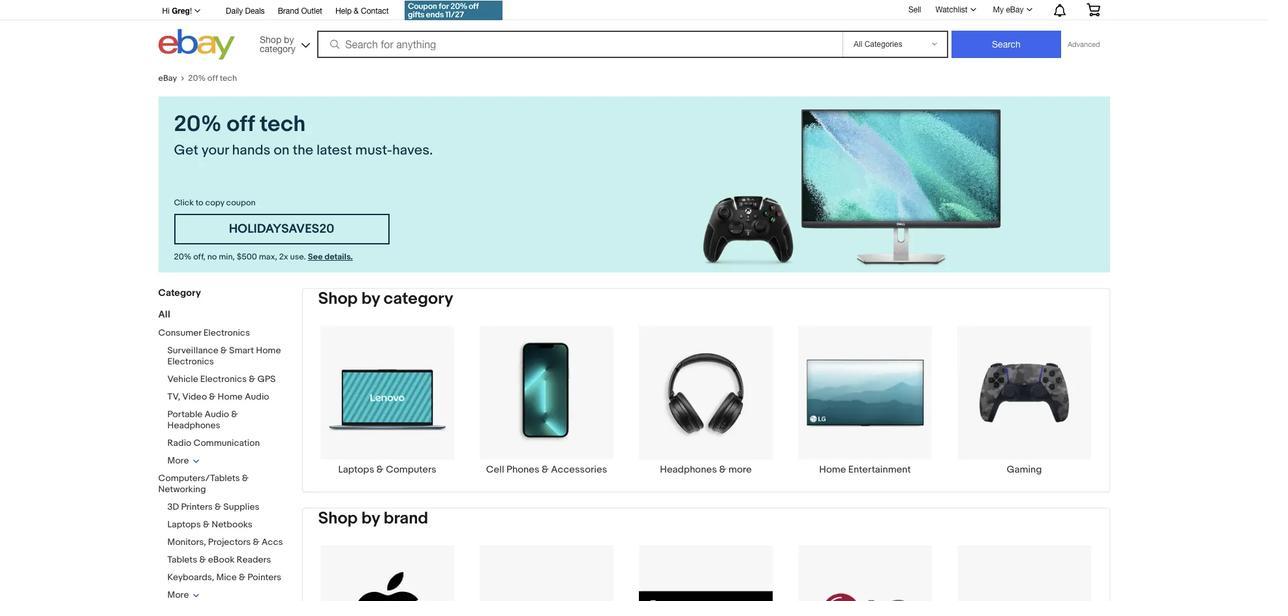 Task type: vqa. For each thing, say whether or not it's contained in the screenshot.
EBAY MONEY BACK GUARANTEE GET THE ITEM YOU ORDERED OR YOUR MONEY BACK. LEARN MORE
no



Task type: describe. For each thing, give the bounding box(es) containing it.
20% off tech
[[188, 73, 237, 84]]

details.
[[325, 252, 353, 262]]

laptops inside 'link'
[[338, 464, 374, 476]]

brand
[[384, 509, 428, 529]]

see
[[308, 252, 323, 262]]

networking
[[158, 484, 206, 495]]

consumer electronics
[[158, 328, 250, 339]]

3d
[[167, 502, 179, 513]]

radio communication link
[[167, 438, 260, 449]]

get
[[174, 142, 198, 159]]

cell phones & accessories link
[[467, 326, 626, 476]]

keyboards,
[[167, 572, 214, 583]]

radio
[[167, 438, 191, 449]]

more button for 3d printers & supplies laptops & netbooks monitors, projectors & accs tablets & ebook readers keyboards, mice & pointers
[[167, 590, 200, 601]]

laptops & computers
[[338, 464, 436, 476]]

help
[[335, 7, 352, 16]]

by inside the shop by category
[[284, 34, 294, 45]]

hands
[[232, 142, 270, 159]]

home entertainment
[[819, 464, 911, 476]]

gaming
[[1007, 464, 1042, 476]]

advanced link
[[1061, 31, 1107, 57]]

surveillance
[[167, 345, 218, 356]]

cell
[[486, 464, 504, 476]]

headphones & more link
[[626, 326, 785, 476]]

headphones inside list
[[660, 464, 717, 476]]

coupon
[[226, 198, 256, 208]]

laptops & netbooks link
[[167, 519, 252, 531]]

click to copy coupon
[[174, 198, 256, 208]]

greg
[[172, 6, 190, 16]]

& inside account navigation
[[354, 7, 359, 16]]

2 vertical spatial electronics
[[200, 374, 247, 385]]

sell link
[[903, 5, 927, 14]]

max,
[[259, 252, 277, 262]]

holidaysaves20 button
[[174, 214, 389, 245]]

shop by brand
[[318, 509, 428, 529]]

tablets & ebook readers link
[[167, 555, 271, 566]]

1 vertical spatial electronics
[[167, 356, 214, 367]]

portable
[[167, 409, 202, 420]]

vehicle
[[167, 374, 198, 385]]

computers/tablets
[[158, 473, 240, 484]]

video
[[182, 392, 207, 403]]

headphones & more
[[660, 464, 752, 476]]

monitors,
[[167, 537, 206, 548]]

click
[[174, 198, 194, 208]]

pointers
[[248, 572, 281, 583]]

more button for surveillance & smart home electronics vehicle electronics & gps tv, video & home audio portable audio & headphones radio communication
[[167, 456, 200, 467]]

laptops & computers link
[[308, 326, 467, 476]]

off,
[[193, 252, 205, 262]]

& down tv, video & home audio link
[[231, 409, 238, 420]]

keyboards, mice & pointers link
[[167, 572, 281, 583]]

by for list containing laptops & computers
[[361, 289, 380, 309]]

computers/tablets & networking
[[158, 473, 249, 495]]

mice
[[216, 572, 237, 583]]

0 vertical spatial electronics
[[203, 328, 250, 339]]

holidaysaves20
[[229, 222, 334, 237]]

none submit inside shop by category banner
[[951, 31, 1061, 58]]

the
[[293, 142, 313, 159]]

copy
[[205, 198, 224, 208]]

computers
[[386, 464, 436, 476]]

1 horizontal spatial category
[[384, 289, 453, 309]]

home entertainment link
[[785, 326, 945, 476]]

category
[[158, 287, 201, 300]]

shop inside dropdown button
[[260, 34, 281, 45]]

20% for 20% off tech
[[188, 73, 206, 84]]

& left accs
[[253, 537, 260, 548]]

brand
[[278, 7, 299, 16]]

gps
[[257, 374, 276, 385]]

watchlist link
[[928, 2, 982, 18]]

brand outlet link
[[278, 5, 322, 19]]

tablets
[[167, 555, 197, 566]]

watchlist
[[936, 5, 968, 14]]

gaming link
[[945, 326, 1104, 476]]

category inside dropdown button
[[260, 43, 295, 54]]

by for list associated with shop by brand
[[361, 509, 380, 529]]

more for keyboards, mice & pointers
[[167, 590, 189, 601]]

must-
[[355, 142, 392, 159]]

& left "smart" at the left bottom of page
[[220, 345, 227, 356]]

3d printers & supplies link
[[167, 502, 259, 513]]



Task type: locate. For each thing, give the bounding box(es) containing it.
more
[[728, 464, 752, 476]]

tech up on
[[260, 111, 306, 138]]

accs
[[262, 537, 283, 548]]

1 horizontal spatial ebay
[[1006, 5, 1024, 14]]

0 vertical spatial laptops
[[338, 464, 374, 476]]

& inside computers/tablets & networking
[[242, 473, 249, 484]]

0 vertical spatial 20%
[[188, 73, 206, 84]]

list for shop by category
[[302, 326, 1109, 492]]

0 vertical spatial shop by category
[[260, 34, 295, 54]]

0 vertical spatial home
[[256, 345, 281, 356]]

& up supplies
[[242, 473, 249, 484]]

$500
[[237, 252, 257, 262]]

0 horizontal spatial ebay
[[158, 73, 177, 84]]

off for 20% off tech get your hands on the latest must-haves.
[[227, 111, 255, 138]]

!
[[190, 7, 192, 16]]

2 vertical spatial 20%
[[174, 252, 191, 262]]

more down the radio on the left bottom of the page
[[167, 456, 189, 467]]

advanced
[[1068, 40, 1100, 48]]

help & contact
[[335, 7, 389, 16]]

vehicle electronics & gps link
[[167, 374, 276, 385]]

shop by category down brand
[[260, 34, 295, 54]]

off up hands
[[227, 111, 255, 138]]

electronics up "smart" at the left bottom of page
[[203, 328, 250, 339]]

computers/tablets & networking link
[[158, 473, 249, 495]]

latest
[[316, 142, 352, 159]]

1 vertical spatial shop by category
[[318, 289, 453, 309]]

list containing laptops & computers
[[302, 326, 1109, 492]]

0 horizontal spatial shop by category
[[260, 34, 295, 54]]

surveillance & smart home electronics link
[[167, 345, 281, 367]]

off inside 20% off tech get your hands on the latest must-haves.
[[227, 111, 255, 138]]

0 horizontal spatial off
[[207, 73, 218, 84]]

main content containing shop by category
[[302, 288, 1110, 602]]

more down keyboards,
[[167, 590, 189, 601]]

3d printers & supplies laptops & netbooks monitors, projectors & accs tablets & ebook readers keyboards, mice & pointers
[[167, 502, 283, 583]]

shop by category inside shop by category dropdown button
[[260, 34, 295, 54]]

1 vertical spatial more
[[167, 590, 189, 601]]

by
[[284, 34, 294, 45], [361, 289, 380, 309], [361, 509, 380, 529]]

electronics
[[203, 328, 250, 339], [167, 356, 214, 367], [200, 374, 247, 385]]

all
[[158, 309, 170, 321]]

laptops up monitors,
[[167, 519, 201, 531]]

1 list from the top
[[302, 326, 1109, 492]]

1 vertical spatial by
[[361, 289, 380, 309]]

1 horizontal spatial shop by category
[[318, 289, 453, 309]]

tv, video & home audio link
[[167, 392, 269, 403]]

2 more from the top
[[167, 590, 189, 601]]

get an extra 20% off image
[[404, 1, 502, 20]]

& down 3d printers & supplies link
[[203, 519, 210, 531]]

deals
[[245, 7, 265, 16]]

audio down gps
[[245, 392, 269, 403]]

1 horizontal spatial tech
[[260, 111, 306, 138]]

hi greg !
[[162, 6, 192, 16]]

1 more from the top
[[167, 456, 189, 467]]

min,
[[219, 252, 235, 262]]

daily deals link
[[226, 5, 265, 19]]

netbooks
[[212, 519, 252, 531]]

readers
[[237, 555, 271, 566]]

0 horizontal spatial category
[[260, 43, 295, 54]]

20% inside 20% off tech get your hands on the latest must-haves.
[[174, 111, 222, 138]]

0 vertical spatial more
[[167, 456, 189, 467]]

1 horizontal spatial laptops
[[338, 464, 374, 476]]

2 vertical spatial home
[[819, 464, 846, 476]]

sell
[[908, 5, 921, 14]]

contact
[[361, 7, 389, 16]]

headphones up the radio on the left bottom of the page
[[167, 420, 220, 431]]

tech inside 20% off tech get your hands on the latest must-haves.
[[260, 111, 306, 138]]

1 vertical spatial audio
[[205, 409, 229, 420]]

to
[[196, 198, 203, 208]]

use.
[[290, 252, 306, 262]]

list for shop by brand
[[302, 546, 1109, 602]]

0 vertical spatial list
[[302, 326, 1109, 492]]

& up laptops & netbooks link
[[215, 502, 221, 513]]

1 vertical spatial list
[[302, 546, 1109, 602]]

tech for 20% off tech get your hands on the latest must-haves.
[[260, 111, 306, 138]]

printers
[[181, 502, 213, 513]]

ebay left 20% off tech
[[158, 73, 177, 84]]

daily deals
[[226, 7, 265, 16]]

0 vertical spatial more button
[[167, 456, 200, 467]]

ebay inside account navigation
[[1006, 5, 1024, 14]]

& right help
[[354, 7, 359, 16]]

off
[[207, 73, 218, 84], [227, 111, 255, 138]]

ebay right my
[[1006, 5, 1024, 14]]

ebook
[[208, 555, 235, 566]]

&
[[354, 7, 359, 16], [220, 345, 227, 356], [249, 374, 255, 385], [209, 392, 216, 403], [231, 409, 238, 420], [376, 464, 384, 476], [542, 464, 549, 476], [719, 464, 726, 476], [242, 473, 249, 484], [215, 502, 221, 513], [203, 519, 210, 531], [253, 537, 260, 548], [199, 555, 206, 566], [239, 572, 245, 583]]

tech
[[220, 73, 237, 84], [260, 111, 306, 138]]

list
[[302, 326, 1109, 492], [302, 546, 1109, 602]]

1 vertical spatial laptops
[[167, 519, 201, 531]]

1 vertical spatial 20%
[[174, 111, 222, 138]]

your shopping cart image
[[1086, 3, 1101, 16]]

20% off tech get your hands on the latest must-haves.
[[174, 111, 433, 159]]

0 horizontal spatial laptops
[[167, 519, 201, 531]]

2 list from the top
[[302, 546, 1109, 602]]

surveillance & smart home electronics vehicle electronics & gps tv, video & home audio portable audio & headphones radio communication
[[167, 345, 281, 449]]

0 horizontal spatial home
[[218, 392, 243, 403]]

tech right ebay link
[[220, 73, 237, 84]]

laptops up shop by brand
[[338, 464, 374, 476]]

20% off, no min, $500 max, 2x use. see details.
[[174, 252, 353, 262]]

& left gps
[[249, 374, 255, 385]]

& inside 'link'
[[376, 464, 384, 476]]

home inside list
[[819, 464, 846, 476]]

shop for list associated with shop by brand
[[318, 509, 358, 529]]

0 vertical spatial by
[[284, 34, 294, 45]]

consumer
[[158, 328, 201, 339]]

headphones inside surveillance & smart home electronics vehicle electronics & gps tv, video & home audio portable audio & headphones radio communication
[[167, 420, 220, 431]]

phones
[[506, 464, 539, 476]]

accessories
[[551, 464, 607, 476]]

ebay link
[[158, 73, 188, 84]]

home down vehicle electronics & gps link
[[218, 392, 243, 403]]

my ebay
[[993, 5, 1024, 14]]

& left more
[[719, 464, 726, 476]]

shop for list containing laptops & computers
[[318, 289, 358, 309]]

2x
[[279, 252, 288, 262]]

& right mice
[[239, 572, 245, 583]]

more for radio communication
[[167, 456, 189, 467]]

1 horizontal spatial home
[[256, 345, 281, 356]]

laptops inside 3d printers & supplies laptops & netbooks monitors, projectors & accs tablets & ebook readers keyboards, mice & pointers
[[167, 519, 201, 531]]

headphones
[[167, 420, 220, 431], [660, 464, 717, 476]]

no
[[207, 252, 217, 262]]

smart
[[229, 345, 254, 356]]

& left computers
[[376, 464, 384, 476]]

help & contact link
[[335, 5, 389, 19]]

account navigation
[[155, 0, 1110, 22]]

more button down the radio on the left bottom of the page
[[167, 456, 200, 467]]

hi
[[162, 7, 170, 16]]

portable audio & headphones link
[[167, 409, 238, 431]]

0 vertical spatial tech
[[220, 73, 237, 84]]

2 vertical spatial by
[[361, 509, 380, 529]]

1 vertical spatial ebay
[[158, 73, 177, 84]]

my ebay link
[[986, 2, 1038, 18]]

tv,
[[167, 392, 180, 403]]

& right video
[[209, 392, 216, 403]]

Search for anything text field
[[319, 32, 840, 57]]

1 vertical spatial tech
[[260, 111, 306, 138]]

shop by category banner
[[155, 0, 1110, 63]]

electronics up tv, video & home audio link
[[200, 374, 247, 385]]

1 vertical spatial shop
[[318, 289, 358, 309]]

shop by category button
[[254, 29, 313, 57]]

20%
[[188, 73, 206, 84], [174, 111, 222, 138], [174, 252, 191, 262]]

0 vertical spatial shop
[[260, 34, 281, 45]]

1 horizontal spatial headphones
[[660, 464, 717, 476]]

more button down keyboards,
[[167, 590, 200, 601]]

shop by category down details.
[[318, 289, 453, 309]]

0 vertical spatial audio
[[245, 392, 269, 403]]

2 more button from the top
[[167, 590, 200, 601]]

& left ebook
[[199, 555, 206, 566]]

home right "smart" at the left bottom of page
[[256, 345, 281, 356]]

2 vertical spatial shop
[[318, 509, 358, 529]]

consumer electronics link
[[158, 328, 250, 339]]

0 horizontal spatial tech
[[220, 73, 237, 84]]

1 more button from the top
[[167, 456, 200, 467]]

off right ebay link
[[207, 73, 218, 84]]

1 vertical spatial headphones
[[660, 464, 717, 476]]

1 horizontal spatial audio
[[245, 392, 269, 403]]

electronics up 'vehicle'
[[167, 356, 214, 367]]

more button
[[167, 456, 200, 467], [167, 590, 200, 601]]

0 horizontal spatial headphones
[[167, 420, 220, 431]]

haves.
[[392, 142, 433, 159]]

home left entertainment
[[819, 464, 846, 476]]

1 vertical spatial more button
[[167, 590, 200, 601]]

projectors
[[208, 537, 251, 548]]

monitors, projectors & accs link
[[167, 537, 283, 548]]

0 horizontal spatial audio
[[205, 409, 229, 420]]

1 vertical spatial category
[[384, 289, 453, 309]]

off for 20% off tech
[[207, 73, 218, 84]]

your
[[201, 142, 229, 159]]

2 horizontal spatial home
[[819, 464, 846, 476]]

on
[[274, 142, 289, 159]]

0 vertical spatial off
[[207, 73, 218, 84]]

tech for 20% off tech
[[220, 73, 237, 84]]

supplies
[[223, 502, 259, 513]]

ebay
[[1006, 5, 1024, 14], [158, 73, 177, 84]]

main content
[[302, 288, 1110, 602]]

communication
[[193, 438, 260, 449]]

audio
[[245, 392, 269, 403], [205, 409, 229, 420]]

headphones left more
[[660, 464, 717, 476]]

audio down tv, video & home audio link
[[205, 409, 229, 420]]

brand outlet
[[278, 7, 322, 16]]

0 vertical spatial ebay
[[1006, 5, 1024, 14]]

20% for 20% off, no min, $500 max, 2x use. see details.
[[174, 252, 191, 262]]

home
[[256, 345, 281, 356], [218, 392, 243, 403], [819, 464, 846, 476]]

1 horizontal spatial off
[[227, 111, 255, 138]]

entertainment
[[848, 464, 911, 476]]

0 vertical spatial headphones
[[167, 420, 220, 431]]

1 vertical spatial off
[[227, 111, 255, 138]]

20% for 20% off tech get your hands on the latest must-haves.
[[174, 111, 222, 138]]

None submit
[[951, 31, 1061, 58]]

0 vertical spatial category
[[260, 43, 295, 54]]

1 vertical spatial home
[[218, 392, 243, 403]]

& right phones
[[542, 464, 549, 476]]



